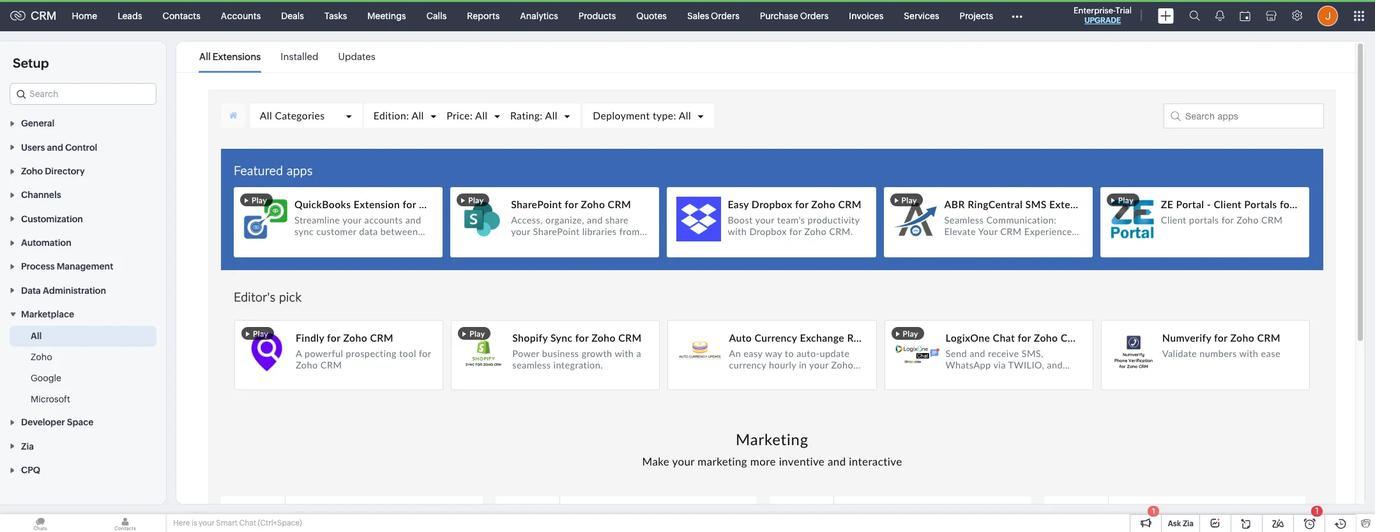 Task type: vqa. For each thing, say whether or not it's contained in the screenshot.
Quotes link
yes



Task type: locate. For each thing, give the bounding box(es) containing it.
zia right ask
[[1183, 520, 1194, 528]]

(ctrl+space)
[[258, 519, 302, 528]]

general button
[[0, 111, 166, 135]]

all link
[[31, 330, 42, 343]]

developer
[[21, 418, 65, 428]]

1 vertical spatial zoho
[[31, 352, 52, 362]]

administration
[[43, 285, 106, 296]]

zia inside dropdown button
[[21, 441, 34, 452]]

channels button
[[0, 183, 166, 207]]

0 horizontal spatial all
[[31, 331, 42, 341]]

0 vertical spatial zia
[[21, 441, 34, 452]]

1
[[1316, 506, 1319, 516], [1153, 507, 1156, 515]]

sales orders link
[[677, 0, 750, 31]]

all up zoho link
[[31, 331, 42, 341]]

orders for sales orders
[[711, 11, 740, 21]]

customization button
[[0, 207, 166, 231]]

enterprise-
[[1074, 6, 1116, 15]]

all extensions link
[[199, 42, 261, 72]]

your
[[199, 519, 215, 528]]

calls link
[[416, 0, 457, 31]]

data
[[21, 285, 41, 296]]

profile image
[[1318, 5, 1339, 26]]

sales orders
[[688, 11, 740, 21]]

installed
[[281, 51, 319, 62]]

marketplace
[[21, 309, 74, 320]]

microsoft link
[[31, 393, 70, 406]]

crm
[[31, 9, 57, 22]]

orders right purchase
[[800, 11, 829, 21]]

1 horizontal spatial all
[[199, 51, 211, 62]]

sales
[[688, 11, 710, 21]]

zia
[[21, 441, 34, 452], [1183, 520, 1194, 528]]

users and control
[[21, 142, 97, 153]]

0 horizontal spatial orders
[[711, 11, 740, 21]]

zoho inside marketplace "region"
[[31, 352, 52, 362]]

reports link
[[457, 0, 510, 31]]

accounts
[[221, 11, 261, 21]]

0 vertical spatial zoho
[[21, 166, 43, 176]]

calls
[[427, 11, 447, 21]]

projects
[[960, 11, 994, 21]]

1 orders from the left
[[711, 11, 740, 21]]

orders
[[711, 11, 740, 21], [800, 11, 829, 21]]

0 horizontal spatial zia
[[21, 441, 34, 452]]

process
[[21, 262, 55, 272]]

cpq
[[21, 465, 40, 476]]

all inside marketplace "region"
[[31, 331, 42, 341]]

space
[[67, 418, 94, 428]]

all
[[199, 51, 211, 62], [31, 331, 42, 341]]

all left extensions
[[199, 51, 211, 62]]

deals link
[[271, 0, 314, 31]]

general
[[21, 118, 54, 129]]

orders for purchase orders
[[800, 11, 829, 21]]

home link
[[62, 0, 107, 31]]

1 horizontal spatial zia
[[1183, 520, 1194, 528]]

here is your smart chat (ctrl+space)
[[173, 519, 302, 528]]

products
[[579, 11, 616, 21]]

search image
[[1190, 10, 1201, 21]]

accounts link
[[211, 0, 271, 31]]

None field
[[10, 83, 157, 105]]

zia up 'cpq'
[[21, 441, 34, 452]]

crm link
[[10, 9, 57, 22]]

meetings link
[[357, 0, 416, 31]]

0 vertical spatial all
[[199, 51, 211, 62]]

home
[[72, 11, 97, 21]]

reports
[[467, 11, 500, 21]]

1 horizontal spatial orders
[[800, 11, 829, 21]]

marketplace button
[[0, 302, 166, 326]]

process management button
[[0, 254, 166, 278]]

signals image
[[1216, 10, 1225, 21]]

trial
[[1116, 6, 1132, 15]]

zoho inside dropdown button
[[21, 166, 43, 176]]

developer space button
[[0, 410, 166, 434]]

updates link
[[338, 42, 376, 72]]

invoices link
[[839, 0, 894, 31]]

zoho link
[[31, 351, 52, 364]]

zoho down "users"
[[21, 166, 43, 176]]

leads
[[118, 11, 142, 21]]

2 orders from the left
[[800, 11, 829, 21]]

quotes
[[637, 11, 667, 21]]

1 vertical spatial all
[[31, 331, 42, 341]]

zoho up google
[[31, 352, 52, 362]]

data administration
[[21, 285, 106, 296]]

users
[[21, 142, 45, 153]]

orders right sales
[[711, 11, 740, 21]]

zoho directory button
[[0, 159, 166, 183]]

ask zia
[[1168, 520, 1194, 528]]

all for all extensions
[[199, 51, 211, 62]]

zoho
[[21, 166, 43, 176], [31, 352, 52, 362]]

channels
[[21, 190, 61, 200]]



Task type: describe. For each thing, give the bounding box(es) containing it.
is
[[192, 519, 197, 528]]

automation
[[21, 238, 71, 248]]

developer space
[[21, 418, 94, 428]]

updates
[[338, 51, 376, 62]]

chats image
[[0, 514, 81, 532]]

invoices
[[849, 11, 884, 21]]

purchase
[[760, 11, 799, 21]]

setup
[[13, 56, 49, 70]]

tasks
[[325, 11, 347, 21]]

installed link
[[281, 42, 319, 72]]

quotes link
[[626, 0, 677, 31]]

contacts image
[[85, 514, 166, 532]]

tasks link
[[314, 0, 357, 31]]

zoho for zoho
[[31, 352, 52, 362]]

zia button
[[0, 434, 166, 458]]

enterprise-trial upgrade
[[1074, 6, 1132, 25]]

purchase orders link
[[750, 0, 839, 31]]

create menu element
[[1151, 0, 1182, 31]]

deals
[[281, 11, 304, 21]]

google link
[[31, 372, 61, 385]]

management
[[57, 262, 113, 272]]

Search text field
[[10, 84, 156, 104]]

cpq button
[[0, 458, 166, 482]]

google
[[31, 373, 61, 383]]

profile element
[[1311, 0, 1346, 31]]

purchase orders
[[760, 11, 829, 21]]

projects link
[[950, 0, 1004, 31]]

smart
[[216, 519, 238, 528]]

chat
[[239, 519, 256, 528]]

ask
[[1168, 520, 1182, 528]]

signals element
[[1208, 0, 1233, 31]]

products link
[[569, 0, 626, 31]]

control
[[65, 142, 97, 153]]

extensions
[[213, 51, 261, 62]]

1 horizontal spatial 1
[[1316, 506, 1319, 516]]

calendar image
[[1240, 11, 1251, 21]]

1 vertical spatial zia
[[1183, 520, 1194, 528]]

directory
[[45, 166, 85, 176]]

Other Modules field
[[1004, 5, 1031, 26]]

data administration button
[[0, 278, 166, 302]]

automation button
[[0, 231, 166, 254]]

create menu image
[[1159, 8, 1175, 23]]

customization
[[21, 214, 83, 224]]

here
[[173, 519, 190, 528]]

all extensions
[[199, 51, 261, 62]]

0 horizontal spatial 1
[[1153, 507, 1156, 515]]

search element
[[1182, 0, 1208, 31]]

and
[[47, 142, 63, 153]]

marketplace region
[[0, 326, 166, 410]]

leads link
[[107, 0, 152, 31]]

process management
[[21, 262, 113, 272]]

meetings
[[368, 11, 406, 21]]

users and control button
[[0, 135, 166, 159]]

contacts link
[[152, 0, 211, 31]]

zoho for zoho directory
[[21, 166, 43, 176]]

contacts
[[163, 11, 201, 21]]

analytics
[[520, 11, 558, 21]]

services link
[[894, 0, 950, 31]]

analytics link
[[510, 0, 569, 31]]

upgrade
[[1085, 16, 1122, 25]]

zoho directory
[[21, 166, 85, 176]]

microsoft
[[31, 394, 70, 405]]

services
[[904, 11, 940, 21]]

all for all
[[31, 331, 42, 341]]



